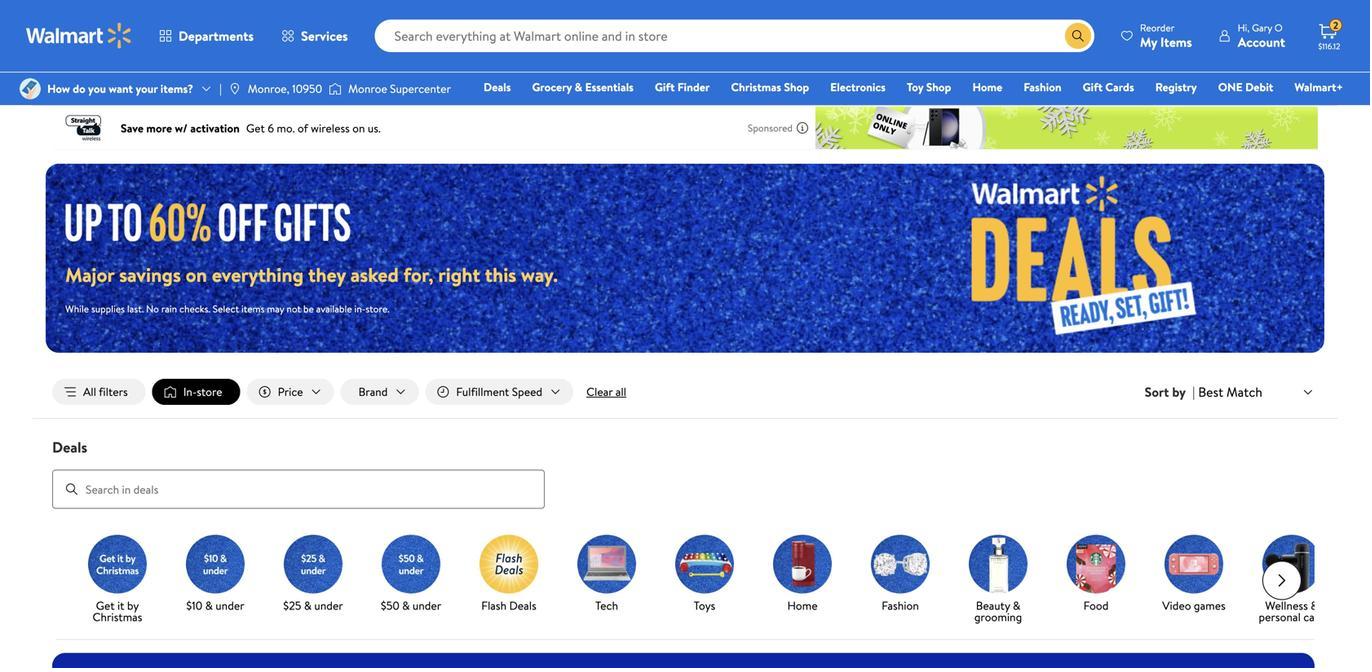 Task type: vqa. For each thing, say whether or not it's contained in the screenshot.
the Walmart
no



Task type: locate. For each thing, give the bounding box(es) containing it.
& for $50
[[402, 598, 410, 614]]

all filters button
[[52, 379, 146, 405]]

10950
[[292, 81, 322, 97]]

gift finder
[[655, 79, 710, 95]]

3 under from the left
[[413, 598, 441, 614]]

christmas up sponsored
[[731, 79, 781, 95]]

2 shop from the left
[[926, 79, 951, 95]]

next slide for chipmodulewithimages list image
[[1263, 562, 1302, 601]]

2 horizontal spatial  image
[[329, 81, 342, 97]]

$50
[[381, 598, 400, 614]]

shop ten dollars and under. image
[[186, 536, 245, 594]]

& right $25
[[304, 598, 312, 614]]

all filters
[[83, 384, 128, 400]]

match
[[1227, 383, 1263, 401]]

shop up sponsored
[[784, 79, 809, 95]]

wellness
[[1266, 598, 1308, 614]]

0 horizontal spatial home
[[787, 598, 818, 614]]

you
[[88, 81, 106, 97]]

1 horizontal spatial christmas
[[731, 79, 781, 95]]

grocery & essentials link
[[525, 78, 641, 96]]

under right $50
[[413, 598, 441, 614]]

flash deals image
[[480, 536, 538, 594]]

1 horizontal spatial  image
[[228, 82, 241, 95]]

departments
[[179, 27, 254, 45]]

last.
[[127, 302, 144, 316]]

under right $10
[[216, 598, 244, 614]]

0 horizontal spatial home link
[[760, 536, 845, 616]]

sponsored
[[748, 121, 793, 135]]

in-store
[[183, 384, 222, 400]]

0 horizontal spatial  image
[[20, 78, 41, 100]]

fashion left gift cards link
[[1024, 79, 1062, 95]]

savings
[[119, 261, 181, 289]]

gift left cards
[[1083, 79, 1103, 95]]

while supplies last. no rain checks. select items may not be available in-store.
[[65, 302, 390, 316]]

shop
[[784, 79, 809, 95], [926, 79, 951, 95]]

& right $10
[[205, 598, 213, 614]]

shop fifty dollars and under. image
[[382, 536, 440, 594]]

Search in deals search field
[[52, 470, 545, 509]]

1 gift from the left
[[655, 79, 675, 95]]

by inside get it by christmas
[[127, 598, 139, 614]]

get it by christmas link
[[75, 536, 160, 627]]

1 vertical spatial |
[[1193, 383, 1195, 401]]

gift inside gift cards link
[[1083, 79, 1103, 95]]

0 horizontal spatial by
[[127, 598, 139, 614]]

1 horizontal spatial home link
[[965, 78, 1010, 96]]

$10
[[186, 598, 203, 614]]

may
[[267, 302, 284, 316]]

gift for gift cards
[[1083, 79, 1103, 95]]

| right items?
[[219, 81, 222, 97]]

2 vertical spatial deals
[[509, 598, 537, 614]]

items?
[[160, 81, 193, 97]]

christmas
[[731, 79, 781, 95], [93, 610, 142, 626]]

under right $25
[[314, 598, 343, 614]]

toy shop link
[[900, 78, 959, 96]]

filters
[[99, 384, 128, 400]]

0 horizontal spatial fashion link
[[858, 536, 943, 616]]

1 horizontal spatial gift
[[1083, 79, 1103, 95]]

0 vertical spatial fashion link
[[1016, 78, 1069, 96]]

1 horizontal spatial shop
[[926, 79, 951, 95]]

major savings on everything they asked for, right this way.
[[65, 261, 558, 289]]

registry link
[[1148, 78, 1205, 96]]

flash deals link
[[467, 536, 551, 616]]

hi, gary o account
[[1238, 21, 1286, 51]]

& for $25
[[304, 598, 312, 614]]

2 horizontal spatial under
[[413, 598, 441, 614]]

0 horizontal spatial under
[[216, 598, 244, 614]]

care
[[1304, 610, 1325, 626]]

& inside beauty & grooming
[[1013, 598, 1021, 614]]

account
[[1238, 33, 1286, 51]]

shop wellness and self-care. image
[[1263, 536, 1321, 594]]

fulfillment speed button
[[425, 379, 573, 405]]

 image right the 10950 at the left top of page
[[329, 81, 342, 97]]

1 vertical spatial by
[[127, 598, 139, 614]]

grooming
[[975, 610, 1022, 626]]

all
[[616, 384, 626, 400]]

food link
[[1054, 536, 1139, 616]]

 image for how do you want your items?
[[20, 78, 41, 100]]

monroe supercenter
[[348, 81, 451, 97]]

gift inside the gift finder link
[[655, 79, 675, 95]]

price button
[[247, 379, 334, 405]]

select
[[213, 302, 239, 316]]

walmart+ link
[[1287, 78, 1351, 96]]

home right toy shop "link"
[[973, 79, 1003, 95]]

fulfillment speed
[[456, 384, 542, 400]]

0 vertical spatial |
[[219, 81, 222, 97]]

| inside sort and filter section element
[[1193, 383, 1195, 401]]

no
[[146, 302, 159, 316]]

 image left monroe,
[[228, 82, 241, 95]]

under for $25 & under
[[314, 598, 343, 614]]

beauty
[[976, 598, 1010, 614]]

1 vertical spatial fashion
[[882, 598, 919, 614]]

& right wellness
[[1311, 598, 1319, 614]]

0 vertical spatial fashion
[[1024, 79, 1062, 95]]

& right 'beauty'
[[1013, 598, 1021, 614]]

wellness & personal care link
[[1250, 536, 1334, 627]]

fashion image
[[871, 536, 930, 594]]

christmas down the 'get gifts in time for christmas.' image
[[93, 610, 142, 626]]

0 horizontal spatial christmas
[[93, 610, 142, 626]]

 image left 'how'
[[20, 78, 41, 100]]

store
[[197, 384, 222, 400]]

rain
[[161, 302, 177, 316]]

0 horizontal spatial gift
[[655, 79, 675, 95]]

$50 & under link
[[369, 536, 454, 616]]

search icon image
[[1072, 29, 1085, 42]]

christmas shop link
[[724, 78, 817, 96]]

1 horizontal spatial home
[[973, 79, 1003, 95]]

2 gift from the left
[[1083, 79, 1103, 95]]

fashion down fashion image
[[882, 598, 919, 614]]

by right sort
[[1172, 383, 1186, 401]]

Walmart Site-Wide search field
[[375, 20, 1094, 52]]

for,
[[403, 261, 434, 289]]

1 vertical spatial fashion link
[[858, 536, 943, 616]]

gift for gift finder
[[655, 79, 675, 95]]

1 shop from the left
[[784, 79, 809, 95]]

& right $50
[[402, 598, 410, 614]]

2
[[1333, 19, 1339, 32]]

debit
[[1246, 79, 1274, 95]]

1 vertical spatial home
[[787, 598, 818, 614]]

shop twenty-five dollars and under. image
[[284, 536, 343, 594]]

by
[[1172, 383, 1186, 401], [127, 598, 139, 614]]

be
[[303, 302, 314, 316]]

deals right flash
[[509, 598, 537, 614]]

gift left finder
[[655, 79, 675, 95]]

& right grocery
[[575, 79, 582, 95]]

& inside wellness & personal care
[[1311, 598, 1319, 614]]

gift finder link
[[648, 78, 717, 96]]

$25 & under link
[[271, 536, 356, 616]]

services button
[[268, 16, 362, 55]]

& for grocery
[[575, 79, 582, 95]]

reorder
[[1140, 21, 1175, 35]]

home down home image
[[787, 598, 818, 614]]

shop tech. image
[[577, 536, 636, 594]]

0 horizontal spatial shop
[[784, 79, 809, 95]]

gary
[[1252, 21, 1272, 35]]

one
[[1218, 79, 1243, 95]]

get
[[96, 598, 115, 614]]

$25
[[283, 598, 301, 614]]

0 vertical spatial by
[[1172, 383, 1186, 401]]

home image
[[773, 536, 832, 594]]

1 vertical spatial deals
[[52, 438, 87, 458]]

$50 & under
[[381, 598, 441, 614]]

Search search field
[[375, 20, 1094, 52]]

fashion link
[[1016, 78, 1069, 96], [858, 536, 943, 616]]

0 vertical spatial home
[[973, 79, 1003, 95]]

$10 & under link
[[173, 536, 258, 616]]

 image
[[20, 78, 41, 100], [329, 81, 342, 97], [228, 82, 241, 95]]

available
[[316, 302, 352, 316]]

clear all button
[[580, 379, 633, 405]]

1 under from the left
[[216, 598, 244, 614]]

deals inside search box
[[52, 438, 87, 458]]

gift cards
[[1083, 79, 1134, 95]]

gift
[[655, 79, 675, 95], [1083, 79, 1103, 95]]

services
[[301, 27, 348, 45]]

shop toys. image
[[675, 536, 734, 594]]

deals up 'search' icon
[[52, 438, 87, 458]]

walmart black friday deals for days image
[[859, 164, 1325, 353], [65, 201, 365, 242]]

deals left grocery
[[484, 79, 511, 95]]

walmart+
[[1295, 79, 1343, 95]]

personal
[[1259, 610, 1301, 626]]

shop for christmas shop
[[784, 79, 809, 95]]

shop right toy
[[926, 79, 951, 95]]

 image for monroe, 10950
[[228, 82, 241, 95]]

shop inside "link"
[[926, 79, 951, 95]]

1 horizontal spatial under
[[314, 598, 343, 614]]

2 under from the left
[[314, 598, 343, 614]]

your
[[136, 81, 158, 97]]

by right it
[[127, 598, 139, 614]]

sort and filter section element
[[33, 366, 1338, 419]]

1 horizontal spatial by
[[1172, 383, 1186, 401]]

cards
[[1106, 79, 1134, 95]]

do
[[73, 81, 85, 97]]

0 vertical spatial deals
[[484, 79, 511, 95]]

0 horizontal spatial |
[[219, 81, 222, 97]]

| left best
[[1193, 383, 1195, 401]]

1 horizontal spatial |
[[1193, 383, 1195, 401]]



Task type: describe. For each thing, give the bounding box(es) containing it.
1 horizontal spatial walmart black friday deals for days image
[[859, 164, 1325, 353]]

supercenter
[[390, 81, 451, 97]]

shop for toy shop
[[926, 79, 951, 95]]

 image for monroe supercenter
[[329, 81, 342, 97]]

in-
[[354, 302, 366, 316]]

they
[[308, 261, 346, 289]]

it
[[117, 598, 124, 614]]

in-store button
[[152, 379, 240, 405]]

monroe, 10950
[[248, 81, 322, 97]]

flash
[[481, 598, 507, 614]]

beauty & grooming
[[975, 598, 1022, 626]]

1 vertical spatial home link
[[760, 536, 845, 616]]

shop food image
[[1067, 536, 1126, 594]]

all
[[83, 384, 96, 400]]

shop video games. image
[[1165, 536, 1224, 594]]

flash deals
[[481, 598, 537, 614]]

right
[[438, 261, 480, 289]]

0 vertical spatial christmas
[[731, 79, 781, 95]]

toys
[[694, 598, 716, 614]]

best match button
[[1195, 382, 1318, 403]]

video
[[1163, 598, 1191, 614]]

brand
[[359, 384, 388, 400]]

want
[[109, 81, 133, 97]]

way.
[[521, 261, 558, 289]]

0 horizontal spatial fashion
[[882, 598, 919, 614]]

christmas shop
[[731, 79, 809, 95]]

asked
[[351, 261, 399, 289]]

major
[[65, 261, 114, 289]]

0 vertical spatial home link
[[965, 78, 1010, 96]]

best match
[[1198, 383, 1263, 401]]

tech
[[595, 598, 618, 614]]

on
[[186, 261, 207, 289]]

supplies
[[91, 302, 125, 316]]

toy shop
[[907, 79, 951, 95]]

not
[[287, 302, 301, 316]]

speed
[[512, 384, 542, 400]]

reorder my items
[[1140, 21, 1192, 51]]

video games link
[[1152, 536, 1237, 616]]

beauty & grooming link
[[956, 536, 1041, 627]]

hi,
[[1238, 21, 1250, 35]]

under for $10 & under
[[216, 598, 244, 614]]

grocery & essentials
[[532, 79, 634, 95]]

1 horizontal spatial fashion link
[[1016, 78, 1069, 96]]

departments button
[[145, 16, 268, 55]]

clear
[[587, 384, 613, 400]]

tech link
[[564, 536, 649, 616]]

search image
[[65, 483, 78, 496]]

finder
[[678, 79, 710, 95]]

$10 & under
[[186, 598, 244, 614]]

deals link
[[476, 78, 518, 96]]

best
[[1198, 383, 1224, 401]]

get gifts in time for christmas. image
[[88, 536, 147, 594]]

games
[[1194, 598, 1226, 614]]

shop beauty and grooming. image
[[969, 536, 1028, 594]]

items
[[1161, 33, 1192, 51]]

video games
[[1163, 598, 1226, 614]]

in-
[[183, 384, 197, 400]]

sort
[[1145, 383, 1169, 401]]

1 vertical spatial christmas
[[93, 610, 142, 626]]

& for beauty
[[1013, 598, 1021, 614]]

my
[[1140, 33, 1157, 51]]

& for wellness
[[1311, 598, 1319, 614]]

o
[[1275, 21, 1283, 35]]

electronics link
[[823, 78, 893, 96]]

walmart image
[[26, 23, 132, 49]]

by inside sort and filter section element
[[1172, 383, 1186, 401]]

fulfillment
[[456, 384, 509, 400]]

monroe,
[[248, 81, 289, 97]]

grocery
[[532, 79, 572, 95]]

checks.
[[179, 302, 210, 316]]

1 horizontal spatial fashion
[[1024, 79, 1062, 95]]

& for $10
[[205, 598, 213, 614]]

clear all
[[587, 384, 626, 400]]

get it by christmas
[[93, 598, 142, 626]]

essentials
[[585, 79, 634, 95]]

price
[[278, 384, 303, 400]]

under for $50 & under
[[413, 598, 441, 614]]

items
[[241, 302, 265, 316]]

brand button
[[341, 379, 419, 405]]

wellness & personal care
[[1259, 598, 1325, 626]]

registry
[[1156, 79, 1197, 95]]

Deals search field
[[33, 438, 1338, 509]]

while
[[65, 302, 89, 316]]

store.
[[366, 302, 390, 316]]

0 horizontal spatial walmart black friday deals for days image
[[65, 201, 365, 242]]



